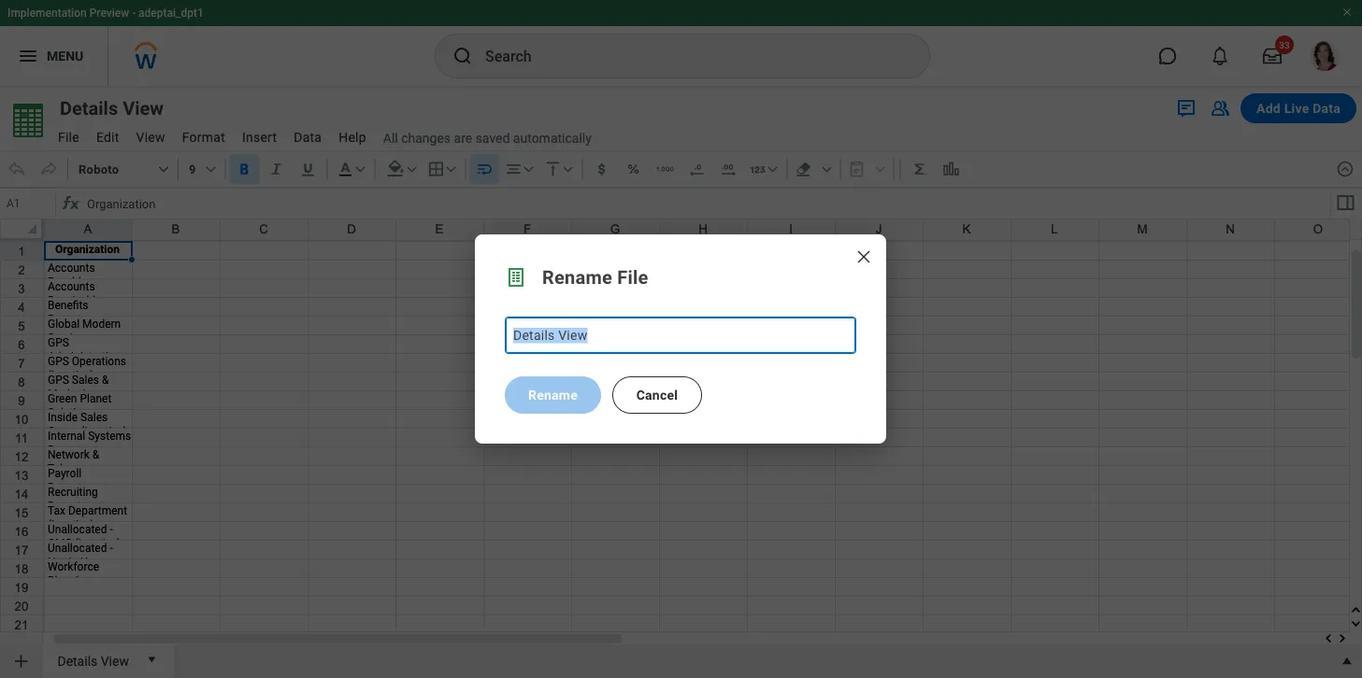 Task type: locate. For each thing, give the bounding box(es) containing it.
0 vertical spatial details view
[[60, 97, 164, 119]]

thousands comma image
[[656, 160, 675, 179]]

percentage image
[[624, 160, 643, 179]]

details
[[60, 97, 118, 119], [57, 654, 97, 669]]

changes
[[401, 131, 451, 146]]

menus menu bar
[[49, 124, 376, 151]]

automatically
[[513, 131, 592, 146]]

rename for rename
[[528, 388, 578, 403]]

live
[[1284, 100, 1309, 116]]

fx image
[[60, 193, 82, 215]]

text wrap image
[[476, 160, 494, 179]]

chart image
[[942, 160, 961, 179]]

None text field
[[2, 191, 55, 217]]

rename button
[[505, 377, 601, 414]]

0 vertical spatial rename
[[542, 266, 612, 288]]

italics image
[[267, 160, 286, 179]]

details view
[[60, 97, 164, 119], [57, 654, 129, 669]]

details view button
[[50, 95, 197, 122], [50, 645, 136, 675]]

implementation preview -   adeptai_dpt1 banner
[[0, 0, 1362, 86]]

details view button up menus menu bar
[[50, 95, 197, 122]]

1 vertical spatial details view button
[[50, 645, 136, 675]]

add live data
[[1256, 100, 1341, 116]]

implementation
[[7, 7, 87, 20]]

1 vertical spatial rename
[[528, 388, 578, 403]]

implementation preview -   adeptai_dpt1
[[7, 7, 204, 20]]

-
[[132, 7, 136, 20]]

rename inside "button"
[[528, 388, 578, 403]]

add live data button
[[1241, 93, 1356, 123]]

remove zero image
[[688, 160, 706, 179]]

cancel
[[636, 388, 678, 403]]

details view for bottom details view button
[[57, 654, 129, 669]]

autosum image
[[910, 160, 929, 179]]

search image
[[452, 45, 474, 67]]

rename file
[[542, 266, 648, 288]]

rename
[[542, 266, 612, 288], [528, 388, 578, 403]]

worksheets image
[[505, 266, 527, 289]]

details view button right "add footer ws" icon
[[50, 645, 136, 675]]

eraser image
[[794, 160, 813, 179]]

view
[[123, 97, 164, 119], [101, 654, 129, 669]]

saved
[[475, 131, 510, 146]]

close environment banner image
[[1341, 7, 1353, 18]]

0 vertical spatial view
[[123, 97, 164, 119]]

1 vertical spatial details view
[[57, 654, 129, 669]]

grid
[[0, 219, 1362, 679]]

1 vertical spatial details
[[57, 654, 97, 669]]

activity stream image
[[1175, 97, 1198, 120]]



Task type: describe. For each thing, give the bounding box(es) containing it.
bold image
[[235, 160, 254, 179]]

rename for rename file
[[542, 266, 612, 288]]

cancel button
[[612, 377, 702, 414]]

underline image
[[299, 160, 318, 179]]

profile logan mcneil element
[[1298, 36, 1351, 77]]

0 vertical spatial details view button
[[50, 95, 197, 122]]

dollar sign image
[[592, 160, 611, 179]]

inbox large image
[[1263, 47, 1282, 65]]

all
[[383, 131, 398, 146]]

add zero image
[[720, 160, 738, 179]]

all changes are saved automatically button
[[376, 130, 592, 147]]

chevron up circle image
[[1336, 160, 1355, 179]]

data
[[1313, 100, 1341, 116]]

add
[[1256, 100, 1281, 116]]

x image
[[854, 248, 873, 266]]

rename name text field
[[505, 317, 856, 354]]

adeptai_dpt1
[[138, 7, 204, 20]]

file
[[617, 266, 648, 288]]

media classroom image
[[1209, 97, 1231, 120]]

0 vertical spatial details
[[60, 97, 118, 119]]

notifications large image
[[1211, 47, 1229, 65]]

details view for topmost details view button
[[60, 97, 164, 119]]

preview
[[89, 7, 129, 20]]

add footer ws image
[[12, 653, 31, 671]]

formula editor image
[[1334, 192, 1357, 214]]

are
[[454, 131, 472, 146]]

1 vertical spatial view
[[101, 654, 129, 669]]

all changes are saved automatically
[[383, 131, 592, 146]]

toolbar container region
[[0, 151, 1328, 188]]

rename file dialog
[[475, 235, 886, 444]]



Task type: vqa. For each thing, say whether or not it's contained in the screenshot.
the top the Details View button
yes



